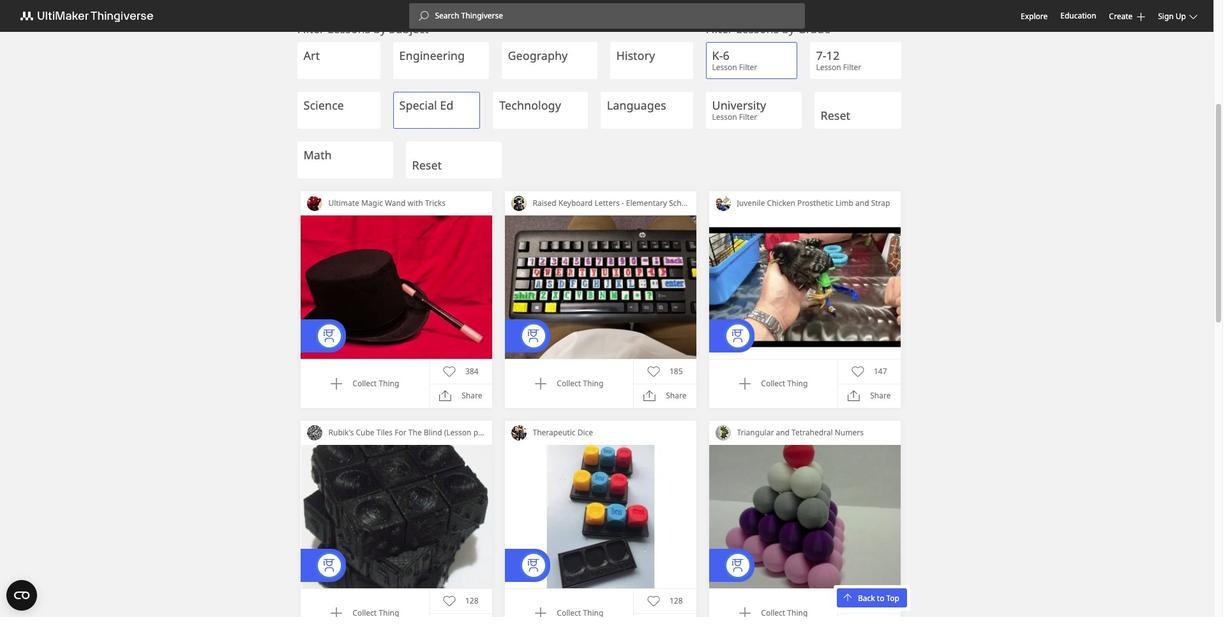 Task type: vqa. For each thing, say whether or not it's contained in the screenshot.
leftmost Collect Thing LINK
yes



Task type: describe. For each thing, give the bounding box(es) containing it.
share for 147
[[870, 391, 891, 402]]

to
[[877, 593, 884, 604]]

school
[[669, 198, 693, 209]]

filter up art
[[297, 21, 324, 36]]

ed
[[440, 98, 453, 113]]

raised keyboard letters - elementary school link
[[526, 192, 696, 216]]

like image for 147
[[852, 366, 864, 378]]

scrollupicon image
[[844, 593, 852, 602]]

math
[[304, 147, 332, 163]]

wand
[[385, 198, 406, 209]]

share for 185
[[666, 391, 687, 402]]

-
[[622, 198, 624, 209]]

raised keyboard letters - elementary school
[[533, 198, 693, 209]]

147 link
[[852, 366, 887, 378]]

rubik's cube tiles for the blind (lesson plan inside)
[[328, 428, 515, 439]]

sign up button
[[1158, 11, 1201, 21]]

math reset
[[304, 147, 442, 173]]

languages
[[607, 98, 666, 113]]

engineering
[[399, 48, 465, 63]]

like image for 185
[[647, 366, 660, 378]]

art
[[304, 48, 320, 63]]

share link for 185
[[644, 390, 687, 403]]

geography
[[508, 48, 568, 63]]

k-
[[712, 48, 723, 63]]

makerbot logo image
[[13, 8, 169, 24]]

therapeutic dice link
[[526, 421, 696, 446]]

chicken
[[767, 198, 795, 209]]

triangular
[[737, 428, 774, 439]]

special ed
[[399, 98, 453, 113]]

science
[[304, 98, 344, 113]]

limb
[[836, 198, 853, 209]]

like image
[[443, 595, 456, 608]]

tiles
[[376, 428, 393, 439]]

1 vertical spatial and
[[776, 428, 790, 439]]

1 horizontal spatial and
[[855, 198, 869, 209]]

keyboard
[[558, 198, 593, 209]]

1 horizontal spatial reset
[[821, 108, 850, 123]]

128 for therapeutic dice
[[670, 596, 683, 607]]

collect thing for 384
[[353, 379, 399, 389]]

128 for rubik's cube tiles for the blind (lesson plan inside)
[[465, 596, 479, 607]]

(lesson
[[444, 428, 471, 439]]

university
[[712, 98, 766, 113]]

plan
[[473, 428, 489, 439]]

prosthetic
[[797, 198, 834, 209]]

grade
[[798, 21, 831, 36]]

share image for 185
[[644, 390, 656, 403]]

sign up
[[1158, 11, 1186, 21]]

rubik's cube tiles for the blind (lesson plan inside) link
[[322, 421, 515, 446]]

share image for 384
[[439, 390, 452, 403]]

technology
[[499, 98, 561, 113]]

thing for 185
[[583, 379, 603, 389]]

therapeutic dice
[[533, 428, 593, 439]]

12
[[826, 48, 840, 63]]

rubik's
[[328, 428, 354, 439]]

juvenile
[[737, 198, 765, 209]]

sign
[[1158, 11, 1174, 21]]

make card image for and
[[709, 216, 900, 359]]

filter lessons by grade
[[706, 21, 831, 36]]

thing for 147
[[787, 379, 808, 389]]

collect for 147
[[761, 379, 785, 389]]

by for subject
[[373, 21, 386, 36]]

384 link
[[443, 366, 479, 378]]

lesson for k-
[[712, 62, 737, 73]]

add to collection image for 128
[[330, 608, 343, 618]]

185
[[670, 366, 683, 377]]

filter lessons by subject
[[297, 21, 429, 36]]

university lesson filter
[[712, 98, 766, 123]]

open widget image
[[6, 581, 37, 612]]

inside)
[[491, 428, 515, 439]]

raised
[[533, 198, 556, 209]]

back to top
[[858, 593, 899, 604]]

explore button
[[1021, 11, 1048, 21]]

avatar image for ultimate magic wand with tricks
[[307, 196, 322, 211]]

the
[[408, 428, 422, 439]]

avatar image for juvenile chicken prosthetic limb and strap
[[715, 196, 731, 211]]

explore
[[1021, 11, 1048, 21]]

triangular and tetrahedral numers link
[[731, 421, 900, 446]]

tricks
[[425, 198, 446, 209]]

lessons for subject
[[327, 21, 370, 36]]

filter inside 'k-6 lesson filter'
[[739, 62, 757, 73]]

add to collection image for 147
[[739, 378, 752, 391]]

lesson for 7-
[[816, 62, 841, 73]]



Task type: locate. For each thing, give the bounding box(es) containing it.
share link for 384
[[439, 390, 482, 403]]

0 horizontal spatial collect thing
[[353, 379, 399, 389]]

1 collect thing from the left
[[353, 379, 399, 389]]

share
[[462, 391, 482, 402], [666, 391, 687, 402], [870, 391, 891, 402]]

collect
[[353, 379, 377, 389], [557, 379, 581, 389], [761, 379, 785, 389]]

filter inside 7-12 lesson filter
[[843, 62, 861, 73]]

2 128 from the left
[[670, 596, 683, 607]]

1 lessons from the left
[[327, 21, 370, 36]]

lesson
[[712, 62, 737, 73], [816, 62, 841, 73], [712, 112, 737, 123]]

1 collect thing link from the left
[[330, 378, 399, 391]]

2 collect thing from the left
[[557, 379, 603, 389]]

2 collect thing link from the left
[[534, 378, 603, 391]]

collect thing up tiles at the bottom of the page
[[353, 379, 399, 389]]

collect thing link up cube on the bottom left of page
[[330, 378, 399, 391]]

0 horizontal spatial by
[[373, 21, 386, 36]]

filter down 'k-6 lesson filter'
[[739, 112, 757, 123]]

6
[[723, 48, 729, 63]]

blind
[[424, 428, 442, 439]]

3 share link from the left
[[848, 390, 891, 403]]

1 horizontal spatial thing
[[583, 379, 603, 389]]

collect thing link for 147
[[739, 378, 808, 391]]

collect thing link
[[330, 378, 399, 391], [534, 378, 603, 391], [739, 378, 808, 391]]

0 horizontal spatial collect thing link
[[330, 378, 399, 391]]

thing
[[379, 379, 399, 389], [583, 379, 603, 389], [787, 379, 808, 389]]

by for grade
[[782, 21, 795, 36]]

collect thing
[[353, 379, 399, 389], [557, 379, 603, 389], [761, 379, 808, 389]]

with
[[408, 198, 423, 209]]

128 link
[[443, 595, 479, 608], [647, 595, 683, 608]]

0 vertical spatial and
[[855, 198, 869, 209]]

avatar image left raised
[[511, 196, 526, 211]]

2 horizontal spatial collect
[[761, 379, 785, 389]]

collect thing link up triangular
[[739, 378, 808, 391]]

2 horizontal spatial thing
[[787, 379, 808, 389]]

collect thing for 185
[[557, 379, 603, 389]]

2 horizontal spatial collect thing link
[[739, 378, 808, 391]]

0 horizontal spatial share image
[[439, 390, 452, 403]]

7-
[[816, 48, 826, 63]]

share down 147
[[870, 391, 891, 402]]

3 collect thing from the left
[[761, 379, 808, 389]]

avatar image for raised keyboard letters - elementary school
[[511, 196, 526, 211]]

ultimate magic wand with tricks link
[[322, 192, 492, 216]]

cube
[[356, 428, 374, 439]]

add to collection image for 384
[[330, 378, 343, 391]]

avatar image
[[307, 196, 322, 211], [511, 196, 526, 211], [715, 196, 731, 211], [307, 426, 322, 441], [511, 426, 526, 441], [715, 426, 731, 441]]

k-6 lesson filter
[[712, 48, 757, 73]]

numers
[[835, 428, 864, 439]]

by left grade
[[782, 21, 795, 36]]

juvenile chicken prosthetic limb and strap
[[737, 198, 890, 209]]

share link down 185 link
[[644, 390, 687, 403]]

1 horizontal spatial share image
[[644, 390, 656, 403]]

0 vertical spatial reset
[[821, 108, 850, 123]]

1 horizontal spatial lessons
[[736, 21, 779, 36]]

add to collection image
[[534, 378, 547, 391], [739, 378, 752, 391], [534, 608, 547, 618], [739, 608, 752, 618]]

1 vertical spatial reset
[[412, 158, 442, 173]]

therapeutic
[[533, 428, 576, 439]]

up
[[1176, 11, 1186, 21]]

2 share image from the left
[[644, 390, 656, 403]]

reset inside math reset
[[412, 158, 442, 173]]

ultimate magic wand with tricks
[[328, 198, 446, 209]]

0 horizontal spatial thing
[[379, 379, 399, 389]]

1 horizontal spatial collect thing link
[[534, 378, 603, 391]]

share link
[[439, 390, 482, 403], [644, 390, 687, 403], [848, 390, 891, 403]]

avatar image for triangular and tetrahedral numers
[[715, 426, 731, 441]]

strap
[[871, 198, 890, 209]]

1 collect from the left
[[353, 379, 377, 389]]

reset down 7-12 lesson filter
[[821, 108, 850, 123]]

back to top button
[[837, 589, 907, 608]]

1 horizontal spatial share link
[[644, 390, 687, 403]]

like image
[[443, 366, 456, 378], [647, 366, 660, 378], [852, 366, 864, 378], [647, 595, 660, 608], [854, 595, 867, 608]]

dice
[[578, 428, 593, 439]]

2 horizontal spatial collect thing
[[761, 379, 808, 389]]

by left subject on the left top of page
[[373, 21, 386, 36]]

collect thing link for 185
[[534, 378, 603, 391]]

filter up "k-"
[[706, 21, 733, 36]]

1 horizontal spatial 128
[[670, 596, 683, 607]]

history
[[616, 48, 655, 63]]

make card image for the
[[300, 446, 492, 589]]

7-12 lesson filter
[[816, 48, 861, 73]]

thing up tiles at the bottom of the page
[[379, 379, 399, 389]]

juvenile chicken prosthetic limb and strap link
[[731, 192, 900, 216]]

reset
[[821, 108, 850, 123], [412, 158, 442, 173]]

and right limb
[[855, 198, 869, 209]]

2 collect from the left
[[557, 379, 581, 389]]

special
[[399, 98, 437, 113]]

2 share link from the left
[[644, 390, 687, 403]]

education link
[[1060, 9, 1096, 23]]

185 link
[[647, 366, 683, 378]]

2 128 link from the left
[[647, 595, 683, 608]]

back
[[858, 593, 875, 604]]

1 share image from the left
[[439, 390, 452, 403]]

128
[[465, 596, 479, 607], [670, 596, 683, 607]]

collect up cube on the bottom left of page
[[353, 379, 377, 389]]

education
[[1060, 10, 1096, 21]]

thing for 384
[[379, 379, 399, 389]]

collect thing link for 384
[[330, 378, 399, 391]]

3 collect from the left
[[761, 379, 785, 389]]

1 vertical spatial add to collection image
[[330, 608, 343, 618]]

subject
[[389, 21, 429, 36]]

add to collection image for 128
[[534, 608, 547, 618]]

147
[[874, 366, 887, 377]]

create button
[[1109, 11, 1145, 21]]

0 horizontal spatial reset
[[412, 158, 442, 173]]

2 horizontal spatial share
[[870, 391, 891, 402]]

lesson inside 'k-6 lesson filter'
[[712, 62, 737, 73]]

0 horizontal spatial lessons
[[327, 21, 370, 36]]

share for 384
[[462, 391, 482, 402]]

lesson down 'k-6 lesson filter'
[[712, 112, 737, 123]]

0 horizontal spatial and
[[776, 428, 790, 439]]

1 horizontal spatial collect thing
[[557, 379, 603, 389]]

2 thing from the left
[[583, 379, 603, 389]]

1 128 link from the left
[[443, 595, 479, 608]]

filter right 12
[[843, 62, 861, 73]]

share image down 384 link
[[439, 390, 452, 403]]

create
[[1109, 11, 1133, 21]]

avatar image for rubik's cube tiles for the blind (lesson plan inside)
[[307, 426, 322, 441]]

0 horizontal spatial collect
[[353, 379, 377, 389]]

lesson up university
[[712, 62, 737, 73]]

filter right 6
[[739, 62, 757, 73]]

magic
[[361, 198, 383, 209]]

0 vertical spatial add to collection image
[[330, 378, 343, 391]]

ultimate
[[328, 198, 359, 209]]

add to collection image for 185
[[534, 378, 547, 391]]

1 by from the left
[[373, 21, 386, 36]]

and right triangular
[[776, 428, 790, 439]]

3 collect thing link from the left
[[739, 378, 808, 391]]

by
[[373, 21, 386, 36], [782, 21, 795, 36]]

2 horizontal spatial share link
[[848, 390, 891, 403]]

share link for 147
[[848, 390, 891, 403]]

1 thing from the left
[[379, 379, 399, 389]]

2 share from the left
[[666, 391, 687, 402]]

letters
[[595, 198, 620, 209]]

1 share from the left
[[462, 391, 482, 402]]

avatar image left ultimate
[[307, 196, 322, 211]]

avatar image for therapeutic dice
[[511, 426, 526, 441]]

avatar image left juvenile
[[715, 196, 731, 211]]

avatar image left triangular
[[715, 426, 731, 441]]

collect up triangular
[[761, 379, 785, 389]]

avatar image left rubik's
[[307, 426, 322, 441]]

share link down 147 link
[[848, 390, 891, 403]]

share image down 185 link
[[644, 390, 656, 403]]

share down 185 on the right of page
[[666, 391, 687, 402]]

for
[[395, 428, 406, 439]]

plusicon image
[[1137, 12, 1145, 21]]

make card image for elementary
[[505, 216, 696, 359]]

collect for 384
[[353, 379, 377, 389]]

384
[[465, 366, 479, 377]]

128 link for rubik's cube tiles for the blind (lesson plan inside)
[[443, 595, 479, 608]]

0 horizontal spatial share
[[462, 391, 482, 402]]

filter
[[297, 21, 324, 36], [706, 21, 733, 36], [739, 62, 757, 73], [843, 62, 861, 73], [739, 112, 757, 123]]

like image for 384
[[443, 366, 456, 378]]

share link down 384 link
[[439, 390, 482, 403]]

collect thing up dice
[[557, 379, 603, 389]]

and
[[855, 198, 869, 209], [776, 428, 790, 439]]

share image
[[848, 390, 861, 403]]

add to collection image
[[330, 378, 343, 391], [330, 608, 343, 618]]

collect thing link up therapeutic dice
[[534, 378, 603, 391]]

search control image
[[418, 11, 429, 21]]

like image for 128
[[647, 595, 660, 608]]

0 horizontal spatial 128 link
[[443, 595, 479, 608]]

1 horizontal spatial by
[[782, 21, 795, 36]]

2 add to collection image from the top
[[330, 608, 343, 618]]

lesson inside 7-12 lesson filter
[[816, 62, 841, 73]]

2 by from the left
[[782, 21, 795, 36]]

filter inside university lesson filter
[[739, 112, 757, 123]]

Search Thingiverse text field
[[429, 11, 805, 21]]

lesson inside university lesson filter
[[712, 112, 737, 123]]

1 horizontal spatial 128 link
[[647, 595, 683, 608]]

thing up triangular and tetrahedral numers
[[787, 379, 808, 389]]

lessons up 'k-6 lesson filter'
[[736, 21, 779, 36]]

1 horizontal spatial share
[[666, 391, 687, 402]]

1 share link from the left
[[439, 390, 482, 403]]

thing up dice
[[583, 379, 603, 389]]

3 thing from the left
[[787, 379, 808, 389]]

share image
[[439, 390, 452, 403], [644, 390, 656, 403]]

tetrahedral
[[792, 428, 833, 439]]

make card image
[[300, 216, 492, 359], [505, 216, 696, 359], [709, 216, 900, 359], [300, 446, 492, 589], [505, 446, 696, 589], [709, 446, 900, 589]]

2 lessons from the left
[[736, 21, 779, 36]]

top
[[886, 593, 899, 604]]

lessons
[[327, 21, 370, 36], [736, 21, 779, 36]]

elementary
[[626, 198, 667, 209]]

lessons left subject on the left top of page
[[327, 21, 370, 36]]

0 horizontal spatial share link
[[439, 390, 482, 403]]

0 horizontal spatial 128
[[465, 596, 479, 607]]

collect thing up triangular and tetrahedral numers
[[761, 379, 808, 389]]

1 128 from the left
[[465, 596, 479, 607]]

reset up tricks
[[412, 158, 442, 173]]

1 horizontal spatial collect
[[557, 379, 581, 389]]

triangular and tetrahedral numers
[[737, 428, 864, 439]]

collect for 185
[[557, 379, 581, 389]]

lesson down grade
[[816, 62, 841, 73]]

lessons for grade
[[736, 21, 779, 36]]

collect up therapeutic dice
[[557, 379, 581, 389]]

1 add to collection image from the top
[[330, 378, 343, 391]]

3 share from the left
[[870, 391, 891, 402]]

avatar image left "therapeutic"
[[511, 426, 526, 441]]

128 link for therapeutic dice
[[647, 595, 683, 608]]

make card image for tricks
[[300, 216, 492, 359]]

collect thing for 147
[[761, 379, 808, 389]]

share down 384
[[462, 391, 482, 402]]



